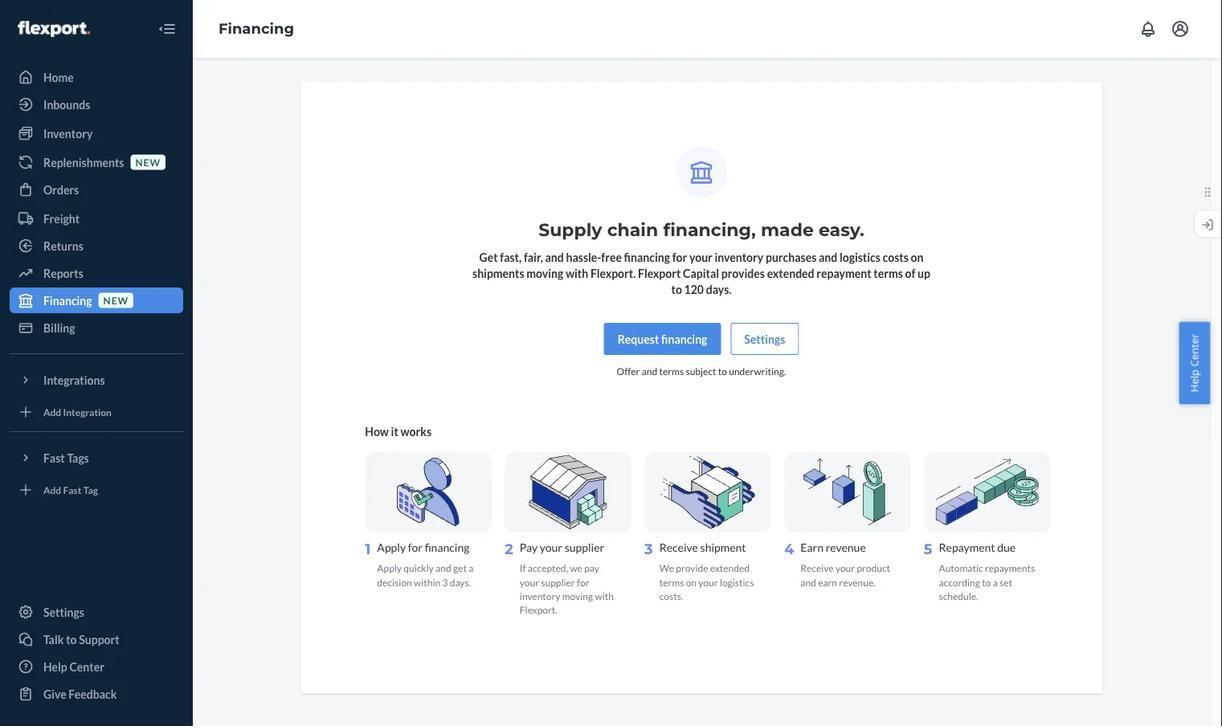 Task type: vqa. For each thing, say whether or not it's contained in the screenshot.
rightmost Financing
yes



Task type: locate. For each thing, give the bounding box(es) containing it.
1 horizontal spatial help
[[1188, 370, 1202, 393]]

1 vertical spatial apply
[[377, 563, 402, 574]]

3 inside apply quickly and get a decision within 3 days.
[[442, 577, 448, 588]]

1 horizontal spatial with
[[595, 590, 614, 602]]

receive up we
[[660, 541, 698, 554]]

0 vertical spatial supplier
[[565, 541, 605, 554]]

0 horizontal spatial inventory
[[520, 590, 561, 602]]

logistics inside get fast, fair, and hassle-free financing for your inventory purchases and logistics costs on shipments moving with flexport. flexport capital provides extended repayment terms of up to 120 days.
[[840, 250, 881, 264]]

1 horizontal spatial new
[[135, 156, 161, 168]]

for up quickly at the left bottom of the page
[[408, 541, 423, 554]]

support
[[79, 633, 119, 647]]

2 apply from the top
[[377, 563, 402, 574]]

0 vertical spatial moving
[[527, 266, 564, 280]]

your inside 'receive your product and earn revenue.'
[[836, 563, 855, 574]]

1 vertical spatial help center
[[43, 660, 104, 674]]

moving down the fair,
[[527, 266, 564, 280]]

fast left tags
[[43, 451, 65, 465]]

receive
[[660, 541, 698, 554], [801, 563, 834, 574]]

to right talk
[[66, 633, 77, 647]]

add fast tag
[[43, 484, 98, 496]]

a left set
[[993, 577, 998, 588]]

moving down we
[[562, 590, 593, 602]]

extended inside the we provide extended terms on your logistics costs.
[[710, 563, 750, 574]]

returns link
[[10, 233, 183, 259]]

1 vertical spatial financing
[[662, 332, 708, 346]]

inventory up provides
[[715, 250, 764, 264]]

apply right 1
[[377, 541, 406, 554]]

earn
[[801, 541, 824, 554]]

1 horizontal spatial logistics
[[840, 250, 881, 264]]

tag
[[83, 484, 98, 496]]

moving inside get fast, fair, and hassle-free financing for your inventory purchases and logistics costs on shipments moving with flexport. flexport capital provides extended repayment terms of up to 120 days.
[[527, 266, 564, 280]]

free
[[601, 250, 622, 264]]

help center link
[[10, 654, 183, 680]]

0 vertical spatial on
[[911, 250, 924, 264]]

subject
[[686, 366, 717, 377]]

terms left subject
[[659, 366, 684, 377]]

for down we
[[577, 577, 590, 588]]

fair,
[[524, 250, 543, 264]]

days. inside get fast, fair, and hassle-free financing for your inventory purchases and logistics costs on shipments moving with flexport. flexport capital provides extended repayment terms of up to 120 days.
[[706, 283, 732, 296]]

3 left receive shipment
[[645, 541, 653, 558]]

fast left tag
[[63, 484, 82, 496]]

1 vertical spatial flexport.
[[520, 604, 558, 616]]

0 horizontal spatial a
[[469, 563, 474, 574]]

reports
[[43, 266, 83, 280]]

inventory
[[43, 127, 93, 140]]

on
[[911, 250, 924, 264], [686, 577, 697, 588]]

0 vertical spatial financing
[[624, 250, 670, 264]]

open notifications image
[[1139, 19, 1158, 39]]

add left integration
[[43, 406, 61, 418]]

0 vertical spatial apply
[[377, 541, 406, 554]]

revenue
[[826, 541, 866, 554]]

and left get
[[436, 563, 451, 574]]

1 vertical spatial for
[[408, 541, 423, 554]]

add for add integration
[[43, 406, 61, 418]]

add for add fast tag
[[43, 484, 61, 496]]

offer
[[617, 366, 640, 377]]

flexport. down the free
[[591, 266, 636, 280]]

flexport.
[[591, 266, 636, 280], [520, 604, 558, 616]]

1 horizontal spatial 3
[[645, 541, 653, 558]]

financing up flexport
[[624, 250, 670, 264]]

freight link
[[10, 206, 183, 231]]

2 horizontal spatial for
[[672, 250, 687, 264]]

give
[[43, 688, 66, 701]]

financing up subject
[[662, 332, 708, 346]]

accepted,
[[528, 563, 568, 574]]

2 vertical spatial financing
[[425, 541, 470, 554]]

apply for apply for financing
[[377, 541, 406, 554]]

0 vertical spatial help
[[1188, 370, 1202, 393]]

on down provide
[[686, 577, 697, 588]]

1 vertical spatial help
[[43, 660, 67, 674]]

inventory down accepted, at the left
[[520, 590, 561, 602]]

we
[[570, 563, 583, 574]]

a
[[469, 563, 474, 574], [993, 577, 998, 588]]

1 vertical spatial on
[[686, 577, 697, 588]]

a inside apply quickly and get a decision within 3 days.
[[469, 563, 474, 574]]

0 vertical spatial help center
[[1188, 334, 1202, 393]]

3 right within
[[442, 577, 448, 588]]

0 vertical spatial extended
[[767, 266, 815, 280]]

for inside get fast, fair, and hassle-free financing for your inventory purchases and logistics costs on shipments moving with flexport. flexport capital provides extended repayment terms of up to 120 days.
[[672, 250, 687, 264]]

to left 120
[[672, 283, 682, 296]]

0 vertical spatial terms
[[874, 266, 903, 280]]

0 horizontal spatial on
[[686, 577, 697, 588]]

0 horizontal spatial days.
[[450, 577, 471, 588]]

terms inside the we provide extended terms on your logistics costs.
[[660, 577, 684, 588]]

1 vertical spatial with
[[595, 590, 614, 602]]

and inside 'receive your product and earn revenue.'
[[801, 577, 816, 588]]

1
[[365, 541, 371, 558]]

your down provide
[[699, 577, 718, 588]]

terms down costs
[[874, 266, 903, 280]]

0 vertical spatial add
[[43, 406, 61, 418]]

0 horizontal spatial flexport.
[[520, 604, 558, 616]]

to inside get fast, fair, and hassle-free financing for your inventory purchases and logistics costs on shipments moving with flexport. flexport capital provides extended repayment terms of up to 120 days.
[[672, 283, 682, 296]]

1 vertical spatial receive
[[801, 563, 834, 574]]

it
[[391, 425, 399, 439]]

for
[[672, 250, 687, 264], [408, 541, 423, 554], [577, 577, 590, 588]]

underwriting.
[[729, 366, 786, 377]]

receive your product and earn revenue.
[[801, 563, 891, 588]]

1 vertical spatial days.
[[450, 577, 471, 588]]

1 vertical spatial supplier
[[541, 577, 575, 588]]

receive inside 'receive your product and earn revenue.'
[[801, 563, 834, 574]]

extended down shipment
[[710, 563, 750, 574]]

1 horizontal spatial receive
[[801, 563, 834, 574]]

1 horizontal spatial financing
[[219, 20, 294, 37]]

1 horizontal spatial inventory
[[715, 250, 764, 264]]

0 vertical spatial for
[[672, 250, 687, 264]]

and up repayment
[[819, 250, 838, 264]]

for inside if accepted, we pay your supplier for inventory moving with flexport.
[[577, 577, 590, 588]]

1 apply from the top
[[377, 541, 406, 554]]

0 vertical spatial flexport.
[[591, 266, 636, 280]]

with down 'hassle-'
[[566, 266, 589, 280]]

0 vertical spatial inventory
[[715, 250, 764, 264]]

and
[[545, 250, 564, 264], [819, 250, 838, 264], [642, 366, 658, 377], [436, 563, 451, 574], [801, 577, 816, 588]]

0 horizontal spatial logistics
[[720, 577, 754, 588]]

repayment
[[817, 266, 872, 280]]

new down the reports 'link'
[[103, 295, 129, 306]]

home link
[[10, 64, 183, 90]]

your up revenue. on the bottom right of page
[[836, 563, 855, 574]]

supplier up "pay"
[[565, 541, 605, 554]]

receive up earn
[[801, 563, 834, 574]]

and right the fair,
[[545, 250, 564, 264]]

0 vertical spatial receive
[[660, 541, 698, 554]]

1 vertical spatial moving
[[562, 590, 593, 602]]

0 vertical spatial days.
[[706, 283, 732, 296]]

billing
[[43, 321, 75, 335]]

a inside automatic repayments according to a set schedule.
[[993, 577, 998, 588]]

repayment
[[939, 541, 995, 554]]

get
[[453, 563, 467, 574]]

0 horizontal spatial financing
[[43, 294, 92, 307]]

1 horizontal spatial center
[[1188, 334, 1202, 367]]

a right get
[[469, 563, 474, 574]]

1 vertical spatial logistics
[[720, 577, 754, 588]]

days. down capital
[[706, 283, 732, 296]]

2 vertical spatial for
[[577, 577, 590, 588]]

0 vertical spatial center
[[1188, 334, 1202, 367]]

with down "pay"
[[595, 590, 614, 602]]

new for replenishments
[[135, 156, 161, 168]]

1 horizontal spatial extended
[[767, 266, 815, 280]]

0 horizontal spatial new
[[103, 295, 129, 306]]

flexport logo image
[[18, 21, 90, 37]]

on up the up
[[911, 250, 924, 264]]

1 add from the top
[[43, 406, 61, 418]]

integrations
[[43, 373, 105, 387]]

reports link
[[10, 260, 183, 286]]

with inside if accepted, we pay your supplier for inventory moving with flexport.
[[595, 590, 614, 602]]

logistics up repayment
[[840, 250, 881, 264]]

0 horizontal spatial 3
[[442, 577, 448, 588]]

0 vertical spatial fast
[[43, 451, 65, 465]]

settings
[[745, 332, 786, 346], [43, 606, 84, 619]]

talk
[[43, 633, 64, 647]]

terms up costs.
[[660, 577, 684, 588]]

inventory inside if accepted, we pay your supplier for inventory moving with flexport.
[[520, 590, 561, 602]]

apply inside apply quickly and get a decision within 3 days.
[[377, 563, 402, 574]]

add down fast tags at the left
[[43, 484, 61, 496]]

new up orders link
[[135, 156, 161, 168]]

1 vertical spatial extended
[[710, 563, 750, 574]]

to right subject
[[718, 366, 727, 377]]

financing inside get fast, fair, and hassle-free financing for your inventory purchases and logistics costs on shipments moving with flexport. flexport capital provides extended repayment terms of up to 120 days.
[[624, 250, 670, 264]]

0 horizontal spatial settings
[[43, 606, 84, 619]]

help center
[[1188, 334, 1202, 393], [43, 660, 104, 674]]

1 vertical spatial financing
[[43, 294, 92, 307]]

extended down the purchases
[[767, 266, 815, 280]]

0 horizontal spatial receive
[[660, 541, 698, 554]]

open account menu image
[[1171, 19, 1190, 39]]

inbounds
[[43, 98, 90, 111]]

1 horizontal spatial a
[[993, 577, 998, 588]]

0 vertical spatial a
[[469, 563, 474, 574]]

financing up get
[[425, 541, 470, 554]]

0 horizontal spatial with
[[566, 266, 589, 280]]

supplier
[[565, 541, 605, 554], [541, 577, 575, 588]]

request financing button
[[604, 323, 721, 355]]

apply up decision
[[377, 563, 402, 574]]

1 horizontal spatial flexport.
[[591, 266, 636, 280]]

receive shipment
[[660, 541, 746, 554]]

works
[[401, 425, 432, 439]]

close navigation image
[[158, 19, 177, 39]]

new for financing
[[103, 295, 129, 306]]

logistics down shipment
[[720, 577, 754, 588]]

get fast, fair, and hassle-free financing for your inventory purchases and logistics costs on shipments moving with flexport. flexport capital provides extended repayment terms of up to 120 days.
[[473, 250, 931, 296]]

0 vertical spatial with
[[566, 266, 589, 280]]

1 horizontal spatial on
[[911, 250, 924, 264]]

give feedback
[[43, 688, 117, 701]]

terms inside get fast, fair, and hassle-free financing for your inventory purchases and logistics costs on shipments moving with flexport. flexport capital provides extended repayment terms of up to 120 days.
[[874, 266, 903, 280]]

your down if
[[520, 577, 539, 588]]

up
[[918, 266, 931, 280]]

and left earn
[[801, 577, 816, 588]]

decision
[[377, 577, 412, 588]]

1 horizontal spatial for
[[577, 577, 590, 588]]

0 horizontal spatial help
[[43, 660, 67, 674]]

terms
[[874, 266, 903, 280], [659, 366, 684, 377], [660, 577, 684, 588]]

1 horizontal spatial days.
[[706, 283, 732, 296]]

add fast tag link
[[10, 477, 183, 503]]

integration
[[63, 406, 112, 418]]

days. down get
[[450, 577, 471, 588]]

freight
[[43, 212, 80, 225]]

1 vertical spatial settings
[[43, 606, 84, 619]]

add
[[43, 406, 61, 418], [43, 484, 61, 496]]

supplier down accepted, at the left
[[541, 577, 575, 588]]

new
[[135, 156, 161, 168], [103, 295, 129, 306]]

1 vertical spatial add
[[43, 484, 61, 496]]

flexport. down accepted, at the left
[[520, 604, 558, 616]]

1 vertical spatial inventory
[[520, 590, 561, 602]]

apply
[[377, 541, 406, 554], [377, 563, 402, 574]]

0 horizontal spatial extended
[[710, 563, 750, 574]]

5
[[924, 541, 933, 558]]

1 vertical spatial 3
[[442, 577, 448, 588]]

1 horizontal spatial help center
[[1188, 334, 1202, 393]]

your
[[690, 250, 713, 264], [540, 541, 563, 554], [836, 563, 855, 574], [520, 577, 539, 588], [699, 577, 718, 588]]

moving inside if accepted, we pay your supplier for inventory moving with flexport.
[[562, 590, 593, 602]]

pay
[[520, 541, 538, 554]]

inventory
[[715, 250, 764, 264], [520, 590, 561, 602]]

0 vertical spatial settings
[[745, 332, 786, 346]]

earn revenue
[[801, 541, 866, 554]]

days.
[[706, 283, 732, 296], [450, 577, 471, 588]]

settings inside 'button'
[[745, 332, 786, 346]]

financing,
[[663, 219, 756, 241]]

help inside button
[[1188, 370, 1202, 393]]

1 vertical spatial a
[[993, 577, 998, 588]]

for up flexport
[[672, 250, 687, 264]]

1 vertical spatial new
[[103, 295, 129, 306]]

0 vertical spatial new
[[135, 156, 161, 168]]

settings up underwriting.
[[745, 332, 786, 346]]

help
[[1188, 370, 1202, 393], [43, 660, 67, 674]]

0 horizontal spatial center
[[70, 660, 104, 674]]

1 horizontal spatial settings
[[745, 332, 786, 346]]

your up capital
[[690, 250, 713, 264]]

fast
[[43, 451, 65, 465], [63, 484, 82, 496]]

to left set
[[982, 577, 991, 588]]

0 vertical spatial logistics
[[840, 250, 881, 264]]

to inside automatic repayments according to a set schedule.
[[982, 577, 991, 588]]

2 add from the top
[[43, 484, 61, 496]]

get
[[479, 250, 498, 264]]

2 vertical spatial terms
[[660, 577, 684, 588]]

settings up talk
[[43, 606, 84, 619]]



Task type: describe. For each thing, give the bounding box(es) containing it.
shipments
[[473, 266, 525, 280]]

provide
[[676, 563, 709, 574]]

feedback
[[69, 688, 117, 701]]

orders link
[[10, 177, 183, 203]]

apply for financing
[[377, 541, 470, 554]]

on inside get fast, fair, and hassle-free financing for your inventory purchases and logistics costs on shipments moving with flexport. flexport capital provides extended repayment terms of up to 120 days.
[[911, 250, 924, 264]]

within
[[414, 577, 441, 588]]

due
[[998, 541, 1016, 554]]

apply quickly and get a decision within 3 days.
[[377, 563, 474, 588]]

how it works
[[365, 425, 432, 439]]

integrations button
[[10, 367, 183, 393]]

extended inside get fast, fair, and hassle-free financing for your inventory purchases and logistics costs on shipments moving with flexport. flexport capital provides extended repayment terms of up to 120 days.
[[767, 266, 815, 280]]

on inside the we provide extended terms on your logistics costs.
[[686, 577, 697, 588]]

chain
[[607, 219, 658, 241]]

quickly
[[404, 563, 434, 574]]

help center button
[[1179, 322, 1210, 405]]

if
[[520, 563, 526, 574]]

120
[[685, 283, 704, 296]]

give feedback button
[[10, 682, 183, 707]]

with inside get fast, fair, and hassle-free financing for your inventory purchases and logistics costs on shipments moving with flexport. flexport capital provides extended repayment terms of up to 120 days.
[[566, 266, 589, 280]]

fast,
[[500, 250, 522, 264]]

0 vertical spatial financing
[[219, 20, 294, 37]]

set
[[1000, 577, 1013, 588]]

we
[[660, 563, 674, 574]]

days. inside apply quickly and get a decision within 3 days.
[[450, 577, 471, 588]]

logistics inside the we provide extended terms on your logistics costs.
[[720, 577, 754, 588]]

flexport
[[638, 266, 681, 280]]

revenue.
[[839, 577, 876, 588]]

if accepted, we pay your supplier for inventory moving with flexport.
[[520, 563, 614, 616]]

tags
[[67, 451, 89, 465]]

your inside the we provide extended terms on your logistics costs.
[[699, 577, 718, 588]]

how
[[365, 425, 389, 439]]

repayments
[[985, 563, 1035, 574]]

1 vertical spatial center
[[70, 660, 104, 674]]

costs.
[[660, 590, 684, 602]]

0 horizontal spatial for
[[408, 541, 423, 554]]

settings link
[[10, 600, 183, 625]]

automatic
[[939, 563, 984, 574]]

automatic repayments according to a set schedule.
[[939, 563, 1035, 602]]

request financing
[[618, 332, 708, 346]]

a for 1
[[469, 563, 474, 574]]

fast inside dropdown button
[[43, 451, 65, 465]]

hassle-
[[566, 250, 601, 264]]

flexport. inside get fast, fair, and hassle-free financing for your inventory purchases and logistics costs on shipments moving with flexport. flexport capital provides extended repayment terms of up to 120 days.
[[591, 266, 636, 280]]

0 horizontal spatial help center
[[43, 660, 104, 674]]

supplier inside if accepted, we pay your supplier for inventory moving with flexport.
[[541, 577, 575, 588]]

help center inside button
[[1188, 334, 1202, 393]]

pay
[[584, 563, 599, 574]]

talk to support
[[43, 633, 119, 647]]

a for 5
[[993, 577, 998, 588]]

fast tags
[[43, 451, 89, 465]]

supply
[[539, 219, 602, 241]]

4
[[784, 541, 794, 558]]

inventory link
[[10, 121, 183, 146]]

easy.
[[819, 219, 865, 241]]

apply for apply quickly and get a decision within 3 days.
[[377, 563, 402, 574]]

financing inside button
[[662, 332, 708, 346]]

inbounds link
[[10, 92, 183, 117]]

product
[[857, 563, 891, 574]]

and right the offer
[[642, 366, 658, 377]]

0 vertical spatial 3
[[645, 541, 653, 558]]

shipment
[[701, 541, 746, 554]]

inventory inside get fast, fair, and hassle-free financing for your inventory purchases and logistics costs on shipments moving with flexport. flexport capital provides extended repayment terms of up to 120 days.
[[715, 250, 764, 264]]

your up accepted, at the left
[[540, 541, 563, 554]]

purchases
[[766, 250, 817, 264]]

offer and terms subject to underwriting.
[[617, 366, 786, 377]]

request
[[618, 332, 659, 346]]

your inside get fast, fair, and hassle-free financing for your inventory purchases and logistics costs on shipments moving with flexport. flexport capital provides extended repayment terms of up to 120 days.
[[690, 250, 713, 264]]

costs
[[883, 250, 909, 264]]

home
[[43, 70, 74, 84]]

capital
[[683, 266, 719, 280]]

according
[[939, 577, 981, 588]]

returns
[[43, 239, 83, 253]]

1 vertical spatial terms
[[659, 366, 684, 377]]

add integration
[[43, 406, 112, 418]]

flexport. inside if accepted, we pay your supplier for inventory moving with flexport.
[[520, 604, 558, 616]]

billing link
[[10, 315, 183, 341]]

2
[[505, 541, 513, 558]]

we provide extended terms on your logistics costs.
[[660, 563, 754, 602]]

center inside button
[[1188, 334, 1202, 367]]

of
[[905, 266, 916, 280]]

made
[[761, 219, 814, 241]]

provides
[[722, 266, 765, 280]]

talk to support button
[[10, 627, 183, 653]]

schedule.
[[939, 590, 979, 602]]

orders
[[43, 183, 79, 197]]

1 vertical spatial fast
[[63, 484, 82, 496]]

fast tags button
[[10, 445, 183, 471]]

repayment due
[[939, 541, 1016, 554]]

receive for receive shipment
[[660, 541, 698, 554]]

earn
[[818, 577, 838, 588]]

and inside apply quickly and get a decision within 3 days.
[[436, 563, 451, 574]]

settings button
[[731, 323, 799, 355]]

to inside the talk to support button
[[66, 633, 77, 647]]

receive for receive your product and earn revenue.
[[801, 563, 834, 574]]

financing link
[[219, 20, 294, 37]]

replenishments
[[43, 156, 124, 169]]

pay your supplier
[[520, 541, 605, 554]]

your inside if accepted, we pay your supplier for inventory moving with flexport.
[[520, 577, 539, 588]]



